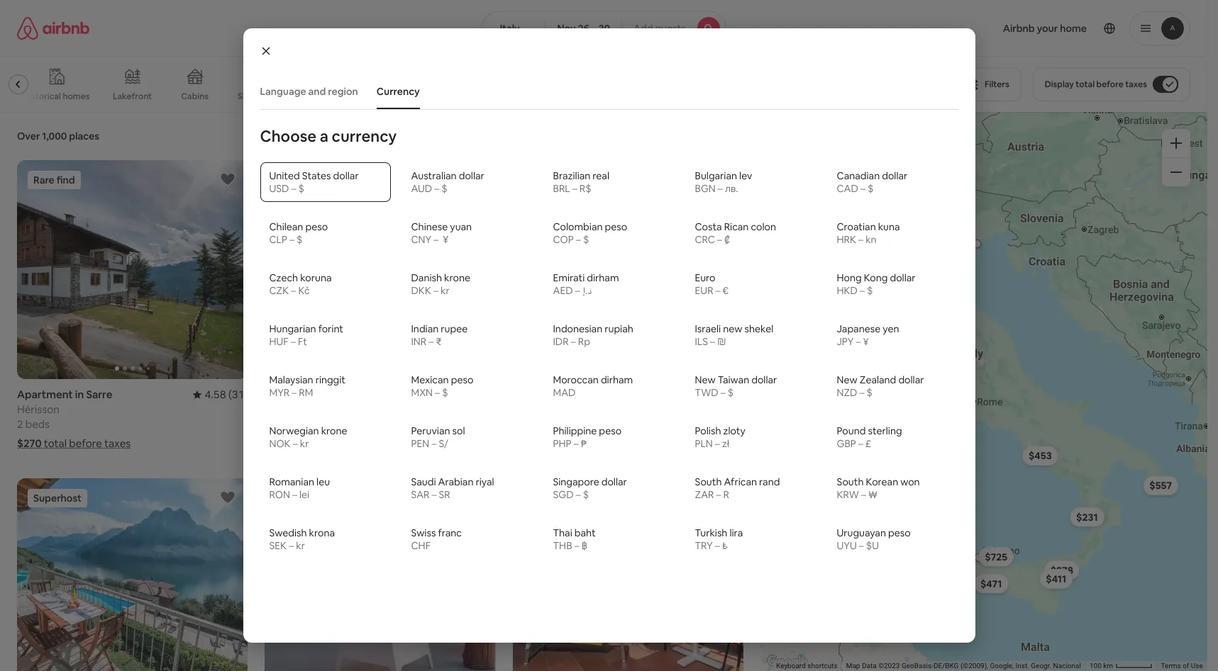 Task type: vqa. For each thing, say whether or not it's contained in the screenshot.


Task type: describe. For each thing, give the bounding box(es) containing it.
eur
[[695, 284, 713, 297]]

tab list inside the 'choose a language and currency' element
[[253, 74, 958, 109]]

– inside israeli new shekel ils – ₪
[[710, 336, 715, 348]]

taiwan
[[718, 374, 749, 387]]

(31)
[[228, 388, 248, 402]]

danish
[[411, 272, 442, 284]]

dollar inside australian dollar aud – $
[[459, 170, 484, 182]]

– inside swedish krona sek – kr
[[289, 540, 294, 553]]

yen
[[883, 323, 899, 336]]

zoom in image
[[1171, 138, 1182, 149]]

ringgit
[[315, 374, 346, 387]]

mexican peso mxn – $
[[411, 374, 473, 399]]

chinese
[[411, 221, 448, 233]]

$725
[[985, 551, 1008, 563]]

add to wishlist: home in tricase image
[[715, 171, 732, 188]]

hkd
[[837, 284, 858, 297]]

– inside hungarian forint huf – ft
[[291, 336, 296, 348]]

lakefront
[[113, 91, 152, 102]]

israeli
[[695, 323, 721, 336]]

indonesian rupiah idr – rp
[[553, 323, 633, 348]]

cny
[[411, 233, 431, 246]]

keyboard shortcuts
[[776, 663, 838, 671]]

profile element
[[743, 0, 1190, 57]]

$ inside colombian peso cop – $
[[583, 233, 589, 246]]

choose a language and currency element
[[252, 74, 967, 577]]

(238)
[[470, 388, 496, 402]]

dollar inside canadian dollar cad – $
[[882, 170, 908, 182]]

s/
[[439, 438, 448, 451]]

$ inside mexican peso mxn – $
[[442, 387, 448, 399]]

₺
[[722, 540, 728, 553]]

nov
[[557, 22, 576, 35]]

australian dollar aud – $
[[411, 170, 484, 195]]

before inside display total before taxes button
[[1097, 79, 1124, 90]]

indian
[[411, 323, 439, 336]]

guests
[[655, 22, 686, 35]]

add to wishlist: dome in amalfi image
[[715, 490, 732, 507]]

$557
[[1150, 479, 1172, 492]]

dkk
[[411, 284, 431, 297]]

beds inside apartment in sarre hérisson 2 beds $270 total before taxes
[[25, 418, 50, 431]]

australian
[[411, 170, 457, 182]]

$471 button
[[974, 574, 1009, 594]]

add to wishlist: farm stay in pisa image
[[467, 171, 484, 188]]

chilean
[[269, 221, 303, 233]]

– inside emirati dirham aed – ﺩ.ﺇ
[[575, 284, 580, 297]]

languages dialog
[[243, 28, 975, 643]]

– inside singapore dollar sgd – $
[[576, 489, 581, 502]]

– inside turkish lira try – ₺
[[715, 540, 720, 553]]

african
[[724, 476, 757, 489]]

– inside australian dollar aud – $
[[434, 182, 439, 195]]

dirham for moroccan dirham mad
[[601, 374, 633, 387]]

usd
[[269, 182, 289, 195]]

r
[[723, 489, 729, 502]]

home
[[513, 388, 543, 402]]

– inside 'button'
[[591, 22, 596, 35]]

4.93 (287)
[[694, 388, 744, 402]]

– inside the indonesian rupiah idr – rp
[[571, 336, 576, 348]]

100 km
[[1090, 663, 1115, 671]]

shortcuts
[[808, 663, 838, 671]]

$1,064
[[297, 437, 330, 451]]

cop
[[553, 233, 574, 246]]

peso for colombian peso cop – $
[[605, 221, 627, 233]]

– inside peruvian sol pen – s/
[[432, 438, 437, 451]]

new for twd
[[695, 374, 716, 387]]

none search field containing italy
[[482, 11, 725, 45]]

– inside 'saudi arabian riyal sar – sr'
[[432, 489, 437, 502]]

riyal
[[476, 476, 494, 489]]

malaysian
[[269, 374, 313, 387]]

use
[[1191, 663, 1203, 671]]

swedish
[[269, 527, 307, 540]]

total inside 4 beds $1,154 $1,064 total before taxes
[[332, 437, 355, 451]]

$453 button
[[1022, 446, 1058, 466]]

– inside "czech koruna czk – kč"
[[291, 284, 296, 297]]

idr
[[553, 336, 569, 348]]

clp
[[269, 233, 287, 246]]

$ inside "united states dollar usd – $"
[[298, 182, 304, 195]]

hrk
[[837, 233, 856, 246]]

sol
[[452, 425, 465, 438]]

– inside canadian dollar cad – $
[[860, 182, 865, 195]]

add to wishlist: apartment in riva image
[[220, 490, 237, 507]]

taxes inside apartment in sarre hérisson 2 beds $270 total before taxes
[[104, 437, 131, 451]]

canadian
[[837, 170, 880, 182]]

uyu
[[837, 540, 857, 553]]

€
[[723, 284, 729, 297]]

currency
[[332, 126, 397, 146]]

costa
[[695, 221, 722, 233]]

inr
[[411, 336, 427, 348]]

italy button
[[482, 11, 546, 45]]

map
[[846, 663, 860, 671]]

nov 26 – 30
[[557, 22, 610, 35]]

4.93
[[694, 388, 716, 402]]

language and region button
[[253, 78, 365, 105]]

$ inside singapore dollar sgd – $
[[583, 489, 589, 502]]

$453 $411
[[1029, 450, 1067, 586]]

– inside thai baht thb – ฿
[[574, 540, 579, 553]]

before inside 4 beds $1,154 $1,064 total before taxes
[[357, 437, 390, 451]]

dollar inside "united states dollar usd – $"
[[333, 170, 359, 182]]

dollar inside singapore dollar sgd – $
[[601, 476, 627, 489]]

cabins
[[181, 91, 209, 102]]

romanian
[[269, 476, 314, 489]]

saudi arabian riyal sar – sr
[[411, 476, 494, 502]]

won
[[900, 476, 920, 489]]

– inside indian rupee inr – ₹
[[429, 336, 434, 348]]

zloty
[[723, 425, 745, 438]]

apartment in sarre hérisson 2 beds $270 total before taxes
[[17, 388, 131, 451]]

$231
[[1076, 511, 1098, 524]]

taxes inside 4 beds $1,154 $1,064 total before taxes
[[393, 437, 419, 451]]

colon
[[751, 221, 776, 233]]

– inside "united states dollar usd – $"
[[291, 182, 296, 195]]

ski-in/out
[[238, 91, 277, 102]]

$ inside australian dollar aud – $
[[442, 182, 447, 195]]

huf
[[269, 336, 289, 348]]

czech koruna czk – kč
[[269, 272, 332, 297]]

before inside apartment in sarre hérisson 2 beds $270 total before taxes
[[69, 437, 102, 451]]

$ inside the 'new taiwan dollar twd – $'
[[728, 387, 734, 399]]

– inside colombian peso cop – $
[[576, 233, 581, 246]]

4.93 out of 5 average rating,  287 reviews image
[[683, 388, 744, 402]]

pound sterling gbp – £
[[837, 425, 902, 451]]

design
[[368, 91, 396, 102]]

google,
[[990, 663, 1014, 671]]

zoom out image
[[1171, 167, 1182, 178]]

– inside the bulgarian lev bgn – лв.
[[718, 182, 723, 195]]

$411
[[1046, 573, 1067, 586]]

emirati
[[553, 272, 585, 284]]

euro
[[695, 272, 715, 284]]

ron
[[269, 489, 290, 502]]

– inside euro eur – €
[[716, 284, 721, 297]]

chf
[[411, 540, 431, 553]]

4.58
[[205, 388, 226, 402]]

norwegian
[[269, 425, 319, 438]]

places
[[69, 130, 99, 143]]

– inside danish krone dkk – kr
[[434, 284, 438, 297]]

rican
[[724, 221, 749, 233]]

dirham for emirati dirham aed – ﺩ.ﺇ
[[587, 272, 619, 284]]

$519
[[885, 225, 907, 238]]

bulgarian lev bgn – лв.
[[695, 170, 752, 195]]

swiss franc chf
[[411, 527, 462, 553]]



Task type: locate. For each thing, give the bounding box(es) containing it.
rupee
[[441, 323, 468, 336]]

1 horizontal spatial south
[[837, 476, 864, 489]]

– left the 'kn'
[[858, 233, 863, 246]]

– left lei
[[292, 489, 297, 502]]

tab list
[[253, 74, 958, 109]]

google map
showing 20 stays. region
[[761, 112, 1208, 672]]

– inside romanian leu ron – lei
[[292, 489, 297, 502]]

new for nzd
[[837, 374, 858, 387]]

kr
[[441, 284, 450, 297], [300, 438, 309, 451], [296, 540, 305, 553]]

dollar
[[333, 170, 359, 182], [459, 170, 484, 182], [882, 170, 908, 182], [890, 272, 916, 284], [752, 374, 777, 387], [898, 374, 924, 387], [601, 476, 627, 489]]

– left ₪
[[710, 336, 715, 348]]

krone inside norwegian krone nok – kr
[[321, 425, 347, 438]]

– left ft
[[291, 336, 296, 348]]

and
[[308, 85, 326, 98]]

in for home
[[545, 388, 554, 402]]

in right the "rm"
[[316, 388, 324, 402]]

– left $u
[[859, 540, 864, 553]]

– inside uruguayan peso uyu – $u
[[859, 540, 864, 553]]

– right nok
[[293, 438, 298, 451]]

peso up 4.99 out of 5 average rating,  238 reviews image
[[451, 374, 473, 387]]

kr right nok
[[300, 438, 309, 451]]

– left £
[[858, 438, 863, 451]]

– right 26
[[591, 22, 596, 35]]

south korean won krw – ₩
[[837, 476, 920, 502]]

polish zloty pln – zł
[[695, 425, 745, 451]]

₹
[[436, 336, 442, 348]]

$278 $231
[[1051, 511, 1098, 577]]

– right usd
[[291, 182, 296, 195]]

– left the "rm"
[[292, 387, 297, 399]]

total before taxes button
[[513, 437, 626, 451]]

turkish lira try – ₺
[[695, 527, 743, 553]]

4.99
[[446, 388, 468, 402]]

kr for nok – kr
[[300, 438, 309, 451]]

– inside new zealand dollar nzd – $
[[859, 387, 864, 399]]

krona
[[309, 527, 335, 540]]

kr for dkk – kr
[[441, 284, 450, 297]]

costa rican colon crc – ₡
[[695, 221, 776, 246]]

total right $1,064
[[332, 437, 355, 451]]

chinese yuan cny – ￥
[[411, 221, 472, 246]]

0 horizontal spatial krone
[[321, 425, 347, 438]]

dollar right "kong" at the top right
[[890, 272, 916, 284]]

– right the hkd
[[860, 284, 865, 297]]

– left ￥ on the left top of page
[[434, 233, 439, 246]]

in/out
[[253, 91, 277, 102]]

rp
[[578, 336, 590, 348]]

– left the ₩
[[861, 489, 866, 502]]

uruguayan
[[837, 527, 886, 540]]

1 horizontal spatial beds
[[273, 418, 298, 431]]

ils
[[695, 336, 708, 348]]

swedish krona sek – kr
[[269, 527, 335, 553]]

лв.
[[725, 182, 738, 195]]

total inside apartment in sarre hérisson 2 beds $270 total before taxes
[[44, 437, 67, 451]]

moroccan
[[553, 374, 599, 387]]

dollar right taiwan
[[752, 374, 777, 387]]

– inside croatian kuna hrk – kn
[[858, 233, 863, 246]]

peso for philippine peso php – ₱
[[599, 425, 622, 438]]

4.58 out of 5 average rating,  31 reviews image
[[193, 388, 248, 402]]

swiss
[[411, 527, 436, 540]]

malaysian ringgit myr – rm
[[269, 374, 346, 399]]

dirham right emirati
[[587, 272, 619, 284]]

south inside south african rand zar – r
[[695, 476, 722, 489]]

in for apartment
[[75, 388, 84, 402]]

in left sarre
[[75, 388, 84, 402]]

krone right 'danish'
[[444, 272, 470, 284]]

south left the ₩
[[837, 476, 864, 489]]

lira
[[730, 527, 743, 540]]

– left the ₹
[[429, 336, 434, 348]]

– left kč
[[291, 284, 296, 297]]

peso right the colombian
[[605, 221, 627, 233]]

dollar right canadian
[[882, 170, 908, 182]]

peso for chilean peso clp – $
[[305, 221, 328, 233]]

1 south from the left
[[695, 476, 722, 489]]

choose a currency
[[260, 126, 397, 146]]

0 vertical spatial kr
[[441, 284, 450, 297]]

kr right sek
[[296, 540, 305, 553]]

in inside apartment in sarre hérisson 2 beds $270 total before taxes
[[75, 388, 84, 402]]

google image
[[764, 653, 811, 672]]

dollar right states
[[333, 170, 359, 182]]

– right mxn
[[435, 387, 440, 399]]

1 in from the left
[[75, 388, 84, 402]]

– right 'aud' in the top of the page
[[434, 182, 439, 195]]

united states dollar usd – $
[[269, 170, 359, 195]]

– inside hong kong dollar hkd – $
[[860, 284, 865, 297]]

peso right chilean
[[305, 221, 328, 233]]

1 beds from the left
[[25, 418, 50, 431]]

￥
[[441, 233, 451, 246]]

1 vertical spatial krone
[[321, 425, 347, 438]]

$411 button
[[1040, 569, 1073, 589]]

2 new from the left
[[837, 374, 858, 387]]

croatian
[[837, 221, 876, 233]]

– right sgd
[[576, 489, 581, 502]]

philippine
[[553, 425, 597, 438]]

– left rp
[[571, 336, 576, 348]]

4.99 out of 5 average rating,  238 reviews image
[[435, 388, 496, 402]]

region
[[328, 85, 358, 98]]

taxes
[[1125, 79, 1147, 90], [104, 437, 131, 451], [393, 437, 419, 451], [600, 437, 626, 451]]

kr inside norwegian krone nok – kr
[[300, 438, 309, 451]]

$ inside hong kong dollar hkd – $
[[867, 284, 873, 297]]

historical homes
[[23, 91, 90, 102]]

2 vertical spatial kr
[[296, 540, 305, 553]]

– right twd
[[721, 387, 726, 399]]

total right $270
[[44, 437, 67, 451]]

2 in from the left
[[316, 388, 324, 402]]

uruguayan peso uyu – $u
[[837, 527, 911, 553]]

– inside "pound sterling gbp – £"
[[858, 438, 863, 451]]

czech
[[269, 272, 298, 284]]

franc
[[438, 527, 462, 540]]

new zealand dollar nzd – $
[[837, 374, 924, 399]]

south inside south korean won krw – ₩
[[837, 476, 864, 489]]

chilean peso clp – $
[[269, 221, 328, 246]]

– inside philippine peso php – ₱
[[574, 438, 579, 451]]

beds right 4
[[273, 418, 298, 431]]

aud
[[411, 182, 432, 195]]

total left ₱
[[539, 437, 562, 451]]

bgn
[[695, 182, 716, 195]]

in right home
[[545, 388, 554, 402]]

south african rand zar – r
[[695, 476, 780, 502]]

0 vertical spatial krone
[[444, 272, 470, 284]]

peso right $u
[[888, 527, 911, 540]]

myr
[[269, 387, 290, 399]]

krone for norwegian krone nok – kr
[[321, 425, 347, 438]]

emirati dirham aed – ﺩ.ﺇ
[[553, 272, 619, 297]]

$ inside canadian dollar cad – $
[[868, 182, 874, 195]]

united
[[269, 170, 300, 182]]

beds
[[25, 418, 50, 431], [273, 418, 298, 431]]

sar
[[411, 489, 430, 502]]

– right dkk
[[434, 284, 438, 297]]

dirham inside emirati dirham aed – ﺩ.ﺇ
[[587, 272, 619, 284]]

homes
[[63, 91, 90, 102]]

hungarian forint huf – ft
[[269, 323, 343, 348]]

– right clp
[[289, 233, 294, 246]]

peso inside philippine peso php – ₱
[[599, 425, 622, 438]]

©2023
[[879, 663, 900, 671]]

south for zar
[[695, 476, 722, 489]]

beds down hérisson
[[25, 418, 50, 431]]

0 horizontal spatial new
[[695, 374, 716, 387]]

norwegian krone nok – kr
[[269, 425, 347, 451]]

– inside malaysian ringgit myr – rm
[[292, 387, 297, 399]]

– left zł
[[715, 438, 720, 451]]

dollar inside the 'new taiwan dollar twd – $'
[[752, 374, 777, 387]]

– inside chilean peso clp – $
[[289, 233, 294, 246]]

– inside south african rand zar – r
[[716, 489, 721, 502]]

1 horizontal spatial new
[[837, 374, 858, 387]]

south for krw
[[837, 476, 864, 489]]

sarre
[[86, 388, 112, 402]]

– left ₱
[[574, 438, 579, 451]]

group containing historical homes
[[0, 57, 947, 112]]

peso right ₱
[[599, 425, 622, 438]]

forint
[[318, 323, 343, 336]]

danish krone dkk – kr
[[411, 272, 470, 297]]

dollar inside new zealand dollar nzd – $
[[898, 374, 924, 387]]

– left sr
[[432, 489, 437, 502]]

thb
[[553, 540, 572, 553]]

before
[[1097, 79, 1124, 90], [69, 437, 102, 451], [357, 437, 390, 451], [564, 437, 597, 451]]

zar
[[695, 489, 714, 502]]

dirham right moroccan
[[601, 374, 633, 387]]

korean
[[866, 476, 898, 489]]

2 beds from the left
[[273, 418, 298, 431]]

– right "nzd" at the bottom right
[[859, 387, 864, 399]]

2 south from the left
[[837, 476, 864, 489]]

over
[[17, 130, 40, 143]]

– inside norwegian krone nok – kr
[[293, 438, 298, 451]]

km
[[1104, 663, 1113, 671]]

inst.
[[1016, 663, 1030, 671]]

mxn
[[411, 387, 433, 399]]

0 horizontal spatial beds
[[25, 418, 50, 431]]

new
[[723, 323, 742, 336]]

krone
[[444, 272, 470, 284], [321, 425, 347, 438]]

new up 4.93
[[695, 374, 716, 387]]

group
[[0, 57, 947, 112], [17, 160, 248, 380], [265, 160, 496, 380], [513, 160, 744, 380], [17, 479, 248, 672], [265, 479, 496, 672], [513, 479, 744, 672]]

0 horizontal spatial south
[[695, 476, 722, 489]]

new inside the 'new taiwan dollar twd – $'
[[695, 374, 716, 387]]

– left ﺩ.ﺇ
[[575, 284, 580, 297]]

– inside costa rican colon crc – ₡
[[717, 233, 722, 246]]

arabian
[[438, 476, 474, 489]]

krone for danish krone dkk – kr
[[444, 272, 470, 284]]

kr inside swedish krona sek – kr
[[296, 540, 305, 553]]

– right cad
[[860, 182, 865, 195]]

croatian kuna hrk – kn
[[837, 221, 900, 246]]

try
[[695, 540, 713, 553]]

– left ฿
[[574, 540, 579, 553]]

peso for uruguayan peso uyu – $u
[[888, 527, 911, 540]]

south left "r" at the right of the page
[[695, 476, 722, 489]]

– left лв.
[[718, 182, 723, 195]]

krone down the pisa
[[321, 425, 347, 438]]

– left the ¥
[[856, 336, 861, 348]]

1 vertical spatial kr
[[300, 438, 309, 451]]

krone inside danish krone dkk – kr
[[444, 272, 470, 284]]

beds inside 4 beds $1,154 $1,064 total before taxes
[[273, 418, 298, 431]]

new inside new zealand dollar nzd – $
[[837, 374, 858, 387]]

new left zealand
[[837, 374, 858, 387]]

sgd
[[553, 489, 574, 502]]

indian rupee inr – ₹
[[411, 323, 468, 348]]

dollar right australian
[[459, 170, 484, 182]]

dirham inside moroccan dirham mad
[[601, 374, 633, 387]]

dollar right zealand
[[898, 374, 924, 387]]

– inside mexican peso mxn – $
[[435, 387, 440, 399]]

– inside polish zloty pln – zł
[[715, 438, 720, 451]]

– left ₡ on the top right
[[717, 233, 722, 246]]

farm
[[265, 388, 290, 402]]

currency
[[377, 85, 420, 98]]

dollar right singapore
[[601, 476, 627, 489]]

kr for sek – kr
[[296, 540, 305, 553]]

– left s/ at the left of page
[[432, 438, 437, 451]]

indonesian
[[553, 323, 602, 336]]

1 horizontal spatial in
[[316, 388, 324, 402]]

1 vertical spatial dirham
[[601, 374, 633, 387]]

peso inside mexican peso mxn – $
[[451, 374, 473, 387]]

2 horizontal spatial in
[[545, 388, 554, 402]]

peso inside chilean peso clp – $
[[305, 221, 328, 233]]

1 horizontal spatial krone
[[444, 272, 470, 284]]

peso inside uruguayan peso uyu – $u
[[888, 527, 911, 540]]

$ inside chilean peso clp – $
[[297, 233, 303, 246]]

– left "r" at the right of the page
[[716, 489, 721, 502]]

– right cop
[[576, 233, 581, 246]]

add to wishlist: apartment in sarre image
[[220, 171, 237, 188]]

kr right dkk
[[441, 284, 450, 297]]

3 in from the left
[[545, 388, 554, 402]]

0 vertical spatial dirham
[[587, 272, 619, 284]]

– inside japanese yen jpy – ¥
[[856, 336, 861, 348]]

– inside south korean won krw – ₩
[[861, 489, 866, 502]]

1 new from the left
[[695, 374, 716, 387]]

– inside chinese yuan cny – ￥
[[434, 233, 439, 246]]

£
[[866, 438, 871, 451]]

$1,154
[[265, 437, 295, 451]]

koruna
[[300, 272, 332, 284]]

peso inside colombian peso cop – $
[[605, 221, 627, 233]]

100 km button
[[1086, 662, 1157, 672]]

$ inside new zealand dollar nzd – $
[[867, 387, 873, 399]]

0 horizontal spatial in
[[75, 388, 84, 402]]

– right sek
[[289, 540, 294, 553]]

total right display
[[1076, 79, 1095, 90]]

taxes inside display total before taxes button
[[1125, 79, 1147, 90]]

None search field
[[482, 11, 725, 45]]

– inside brazilian real brl – r$
[[572, 182, 577, 195]]

30
[[599, 22, 610, 35]]

4.58 (31)
[[205, 388, 248, 402]]

– left r$ at top left
[[572, 182, 577, 195]]

– left €
[[716, 284, 721, 297]]

peso for mexican peso mxn – $
[[451, 374, 473, 387]]

– left "₺"
[[715, 540, 720, 553]]

– inside the 'new taiwan dollar twd – $'
[[721, 387, 726, 399]]

dollar inside hong kong dollar hkd – $
[[890, 272, 916, 284]]

$725 button
[[979, 547, 1014, 567]]

kr inside danish krone dkk – kr
[[441, 284, 450, 297]]

total
[[1076, 79, 1095, 90], [44, 437, 67, 451], [332, 437, 355, 451], [539, 437, 562, 451]]

total inside button
[[1076, 79, 1095, 90]]

nov 26 – 30 button
[[545, 11, 622, 45]]

tab list containing language and region
[[253, 74, 958, 109]]

trulli
[[310, 91, 329, 102]]



